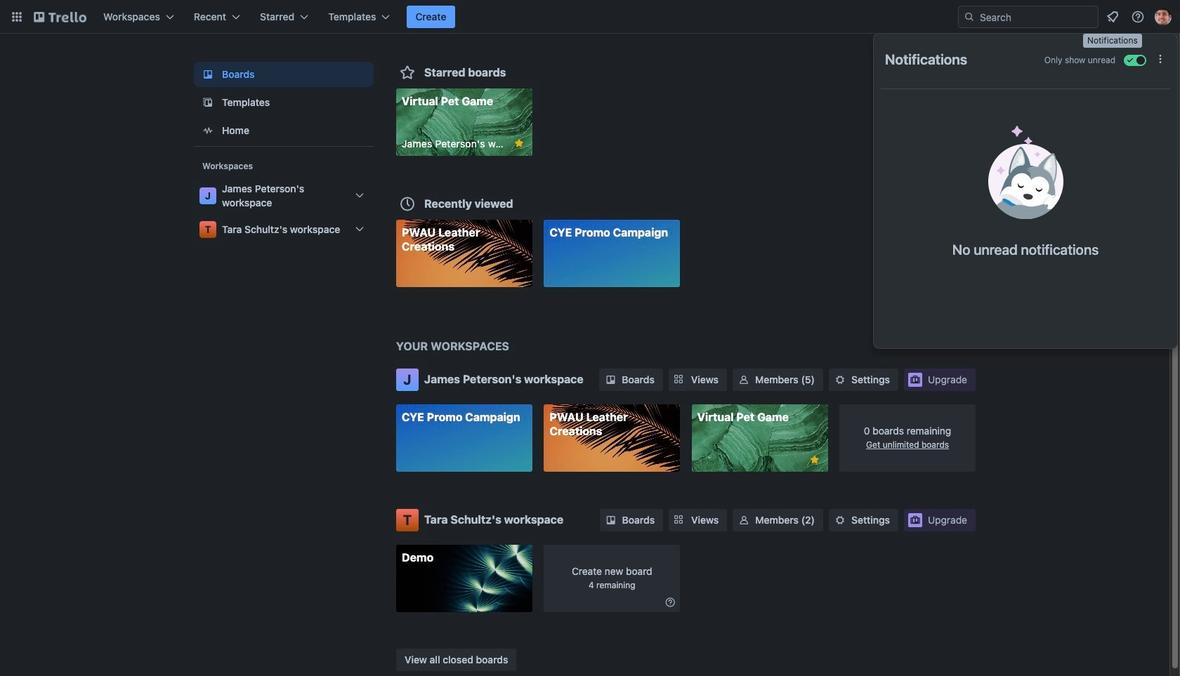 Task type: vqa. For each thing, say whether or not it's contained in the screenshot.
James Peterson (jamespeterson93) "icon"
yes



Task type: describe. For each thing, give the bounding box(es) containing it.
home image
[[200, 122, 216, 139]]

open information menu image
[[1131, 10, 1145, 24]]

Search field
[[958, 6, 1099, 28]]

james peterson (jamespeterson93) image
[[1155, 8, 1172, 25]]

board image
[[200, 66, 216, 83]]



Task type: locate. For each thing, give the bounding box(es) containing it.
taco image
[[988, 126, 1063, 219]]

1 vertical spatial sm image
[[833, 513, 847, 527]]

tooltip
[[1083, 34, 1142, 47]]

primary element
[[0, 0, 1180, 34]]

1 horizontal spatial sm image
[[833, 513, 847, 527]]

sm image
[[604, 373, 618, 387], [833, 373, 847, 387], [604, 513, 618, 527], [737, 513, 751, 527], [663, 595, 677, 609]]

0 notifications image
[[1104, 8, 1121, 25]]

click to unstar this board. it will be removed from your starred list. image
[[513, 137, 525, 150]]

back to home image
[[34, 6, 86, 28]]

search image
[[964, 11, 975, 22]]

sm image
[[737, 373, 751, 387], [833, 513, 847, 527]]

0 horizontal spatial sm image
[[737, 373, 751, 387]]

0 vertical spatial sm image
[[737, 373, 751, 387]]

template board image
[[200, 94, 216, 111]]



